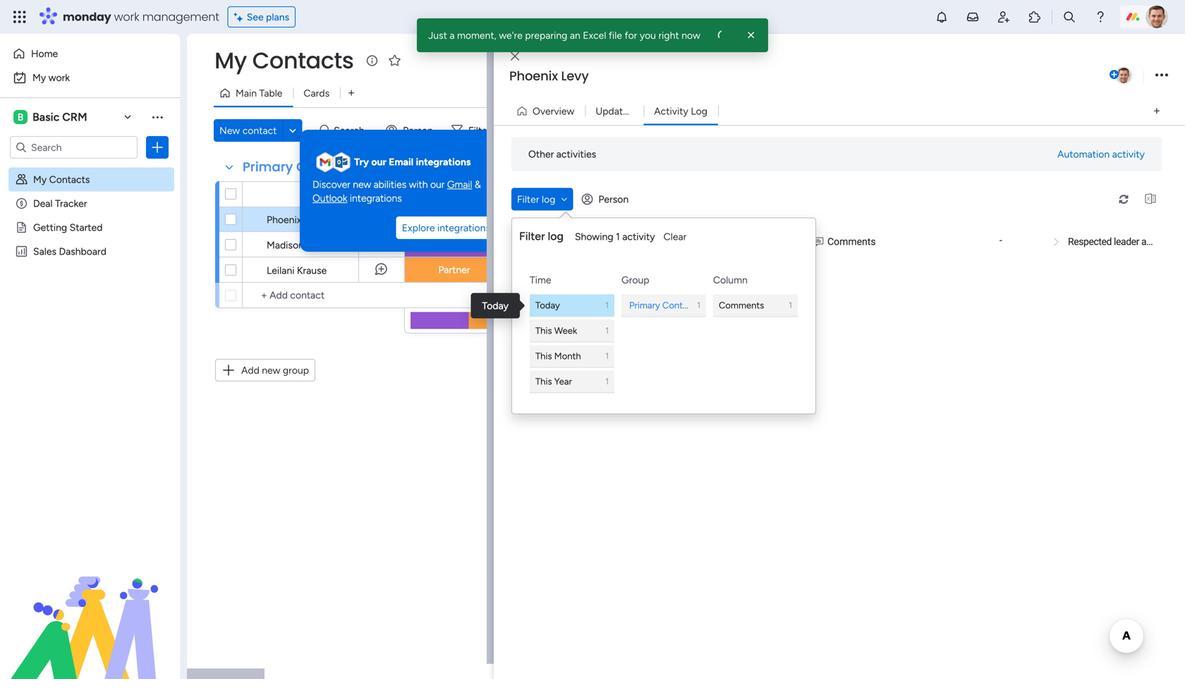 Task type: describe. For each thing, give the bounding box(es) containing it.
contact
[[305, 188, 342, 200]]

select product image
[[13, 10, 27, 24]]

respected leader and fellow 
[[1068, 236, 1186, 248]]

2 vertical spatial phoenix levy
[[588, 236, 646, 248]]

log inside button
[[542, 193, 556, 205]]

help
[[1126, 644, 1151, 658]]

year
[[554, 376, 572, 387]]

basic crm
[[32, 110, 87, 124]]

lottie animation image
[[0, 537, 180, 680]]

1 vertical spatial filter log
[[519, 230, 564, 243]]

monday
[[63, 9, 111, 25]]

crm
[[62, 110, 87, 124]]

1 horizontal spatial close image
[[744, 28, 759, 42]]

madison
[[267, 239, 304, 251]]

1 horizontal spatial person
[[599, 193, 629, 205]]

just
[[428, 29, 447, 41]]

my work link
[[8, 66, 171, 89]]

respected
[[1068, 236, 1112, 248]]

leader
[[1114, 236, 1140, 248]]

1 vertical spatial close image
[[511, 51, 519, 62]]

invite members image
[[997, 10, 1011, 24]]

with
[[409, 179, 428, 191]]

primary for primary contacts 1
[[629, 300, 660, 311]]

my inside option
[[32, 72, 46, 84]]

b
[[17, 111, 23, 123]]

add new group
[[241, 364, 309, 376]]

gmail
[[447, 179, 472, 191]]

/
[[636, 105, 639, 117]]

outlook
[[313, 192, 347, 204]]

my work
[[32, 72, 70, 84]]

this for this year
[[536, 376, 552, 387]]

new contact
[[219, 125, 277, 137]]

&
[[475, 179, 481, 191]]

activity inside button
[[1113, 148, 1145, 160]]

activities
[[557, 148, 596, 160]]

leilani
[[267, 265, 295, 277]]

group
[[283, 364, 309, 376]]

partner
[[438, 264, 470, 276]]

1 horizontal spatial today
[[536, 300, 560, 311]]

right
[[659, 29, 679, 41]]

sales dashboard
[[33, 246, 107, 258]]

deal tracker
[[33, 198, 87, 210]]

filter button
[[446, 119, 513, 142]]

add to favorites image
[[388, 53, 402, 67]]

sales
[[33, 246, 56, 258]]

this week
[[536, 325, 577, 336]]

log
[[691, 105, 708, 117]]

2 vertical spatial levy
[[626, 236, 646, 248]]

loading image
[[717, 29, 729, 41]]

madison doyle
[[267, 239, 332, 251]]

new contact button
[[214, 119, 283, 142]]

search everything image
[[1063, 10, 1077, 24]]

main table
[[236, 87, 283, 99]]

started
[[70, 222, 103, 234]]

phoenix levy inside field
[[509, 67, 589, 85]]

you
[[640, 29, 656, 41]]

angle down image
[[289, 125, 296, 136]]

try our email integrations
[[354, 156, 471, 168]]

export to excel image
[[1140, 194, 1162, 205]]

new for discover
[[353, 179, 371, 191]]

this month
[[536, 351, 581, 362]]

clear button
[[658, 225, 693, 248]]

1 horizontal spatial my contacts
[[215, 45, 354, 76]]

1 inside primary contacts 1
[[697, 300, 701, 310]]

2 vertical spatial filter
[[519, 230, 545, 243]]

my up "deal"
[[33, 174, 47, 186]]

add
[[241, 364, 260, 376]]

group
[[622, 274, 650, 286]]

we're
[[499, 29, 523, 41]]

discover
[[313, 179, 351, 191]]

primary contacts 1
[[629, 300, 701, 311]]

activity log
[[654, 105, 708, 117]]

just a moment, we're preparing an excel file for you right now
[[428, 29, 701, 41]]

0 vertical spatial person
[[403, 125, 433, 137]]

help button
[[1114, 639, 1163, 663]]

alert inside just a moment, we're preparing an excel file for you right now alert
[[717, 29, 729, 41]]

just a moment, we're preparing an excel file for you right now alert
[[417, 18, 768, 52]]

other activities
[[529, 148, 596, 160]]

home option
[[8, 42, 171, 65]]

file
[[609, 29, 622, 41]]

0 vertical spatial add view image
[[349, 88, 354, 98]]

my work option
[[8, 66, 171, 89]]

other
[[529, 148, 554, 160]]

+ Add contact text field
[[250, 287, 398, 304]]

main
[[236, 87, 257, 99]]

filter log inside button
[[517, 193, 556, 205]]

gmail button
[[447, 178, 472, 192]]

explore integrations button
[[396, 217, 496, 239]]

filter inside button
[[517, 193, 540, 205]]

options image
[[150, 140, 164, 155]]

2 customer from the top
[[433, 239, 476, 251]]

integrations inside 'button'
[[438, 222, 490, 234]]

getting started
[[33, 222, 103, 234]]

work for monday
[[114, 9, 139, 25]]

Primary Contacts field
[[239, 158, 359, 176]]

1 vertical spatial comments
[[719, 300, 764, 311]]

see plans
[[247, 11, 289, 23]]

1 vertical spatial phoenix levy
[[267, 214, 325, 226]]

automation activity button
[[1052, 143, 1151, 165]]

primary for primary contacts
[[243, 158, 293, 176]]

add new group button
[[215, 359, 315, 382]]

monday work management
[[63, 9, 219, 25]]

workspace selection element
[[13, 109, 89, 126]]

abilities
[[374, 179, 407, 191]]

activity log button
[[644, 100, 718, 122]]

cards
[[304, 87, 330, 99]]

explore
[[402, 222, 435, 234]]

column
[[713, 274, 748, 286]]

doyle
[[306, 239, 332, 251]]

dashboard
[[59, 246, 107, 258]]

v2 search image
[[320, 123, 330, 138]]

primary contacts
[[243, 158, 356, 176]]

angle down image
[[561, 194, 568, 204]]

list box containing my contacts
[[0, 165, 180, 454]]

0 vertical spatial comments
[[828, 236, 876, 248]]

my up main
[[215, 45, 247, 76]]

overview button
[[511, 100, 585, 122]]

1 vertical spatial activity
[[623, 231, 655, 243]]

home link
[[8, 42, 171, 65]]



Task type: vqa. For each thing, say whether or not it's contained in the screenshot.
tasks,
no



Task type: locate. For each thing, give the bounding box(es) containing it.
filter down 'filter log' button on the top of the page
[[519, 230, 545, 243]]

main table button
[[214, 82, 293, 104]]

1 horizontal spatial new
[[353, 179, 371, 191]]

filter left angle down image
[[517, 193, 540, 205]]

contacts up the tracker
[[49, 174, 90, 186]]

1 vertical spatial person
[[599, 193, 629, 205]]

week
[[554, 325, 577, 336]]

work down home
[[48, 72, 70, 84]]

updates
[[596, 105, 633, 117]]

1 vertical spatial work
[[48, 72, 70, 84]]

1 this from the top
[[536, 325, 552, 336]]

my contacts up table
[[215, 45, 354, 76]]

1 inside button
[[642, 105, 646, 117]]

1 vertical spatial primary
[[629, 300, 660, 311]]

this
[[536, 325, 552, 336], [536, 351, 552, 362], [536, 376, 552, 387]]

0 horizontal spatial add view image
[[349, 88, 354, 98]]

time
[[530, 274, 552, 286]]

close image right the loading image at right
[[744, 28, 759, 42]]

primary inside 'field'
[[243, 158, 293, 176]]

an
[[570, 29, 581, 41]]

1 vertical spatial filter
[[517, 193, 540, 205]]

person button up showing 1 activity at top
[[576, 188, 637, 211]]

filter up &
[[469, 125, 491, 137]]

public board image
[[15, 221, 28, 234]]

contacts inside list box
[[49, 174, 90, 186]]

Search in workspace field
[[30, 139, 118, 156]]

showing 1 activity
[[575, 231, 655, 243]]

options image
[[1156, 66, 1169, 85]]

terry turtle image right help image
[[1146, 6, 1169, 28]]

today up dapulse drag 2 image
[[482, 300, 509, 312]]

moment,
[[457, 29, 497, 41]]

1 vertical spatial new
[[262, 364, 280, 376]]

add view image right cards button
[[349, 88, 354, 98]]

our inside discover new abilities with our gmail & outlook integrations
[[430, 179, 445, 191]]

0 vertical spatial close image
[[744, 28, 759, 42]]

new inside discover new abilities with our gmail & outlook integrations
[[353, 179, 371, 191]]

close image
[[744, 28, 759, 42], [511, 51, 519, 62]]

filter log button
[[512, 188, 573, 211]]

new
[[353, 179, 371, 191], [262, 364, 280, 376]]

new right 'add'
[[262, 364, 280, 376]]

1 vertical spatial levy
[[304, 214, 325, 226]]

activity
[[1113, 148, 1145, 160], [623, 231, 655, 243]]

levy up doyle
[[304, 214, 325, 226]]

0 vertical spatial this
[[536, 325, 552, 336]]

0 horizontal spatial close image
[[511, 51, 519, 62]]

0 vertical spatial filter
[[469, 125, 491, 137]]

2 vertical spatial integrations
[[438, 222, 490, 234]]

today
[[536, 300, 560, 311], [482, 300, 509, 312]]

1 horizontal spatial levy
[[561, 67, 589, 85]]

3m
[[534, 236, 548, 248]]

our right try
[[371, 156, 387, 168]]

email
[[389, 156, 414, 168]]

automation activity
[[1058, 148, 1145, 160]]

our right the with
[[430, 179, 445, 191]]

customer down explore integrations
[[433, 239, 476, 251]]

0 vertical spatial filter log
[[517, 193, 556, 205]]

my contacts inside list box
[[33, 174, 90, 186]]

0 horizontal spatial person
[[403, 125, 433, 137]]

dapulse drag 2 image
[[496, 341, 501, 357]]

0 horizontal spatial our
[[371, 156, 387, 168]]

excel
[[583, 29, 606, 41]]

contacts
[[252, 45, 354, 76], [296, 158, 356, 176], [49, 174, 90, 186], [663, 300, 701, 311]]

primary down group
[[629, 300, 660, 311]]

My Contacts field
[[211, 45, 357, 76]]

0 vertical spatial terry turtle image
[[1146, 6, 1169, 28]]

0 vertical spatial levy
[[561, 67, 589, 85]]

contacts inside 'field'
[[296, 158, 356, 176]]

table
[[259, 87, 283, 99]]

alert
[[717, 29, 729, 41]]

1
[[642, 105, 646, 117], [616, 231, 620, 243], [606, 300, 609, 310], [697, 300, 701, 310], [789, 300, 792, 310], [606, 326, 609, 336], [606, 351, 609, 361], [606, 376, 609, 387]]

phoenix levy up group
[[588, 236, 646, 248]]

person up try our email integrations
[[403, 125, 433, 137]]

log down angle down image
[[548, 230, 564, 243]]

phoenix levy up madison doyle
[[267, 214, 325, 226]]

new for add
[[262, 364, 280, 376]]

deal
[[33, 198, 53, 210]]

0 vertical spatial our
[[371, 156, 387, 168]]

updates / 1
[[596, 105, 646, 117]]

1 vertical spatial terry turtle image
[[1115, 66, 1133, 85]]

0 vertical spatial my contacts
[[215, 45, 354, 76]]

2 vertical spatial this
[[536, 376, 552, 387]]

phoenix inside field
[[509, 67, 558, 85]]

month
[[554, 351, 581, 362]]

0 horizontal spatial activity
[[623, 231, 655, 243]]

1 vertical spatial customer
[[433, 239, 476, 251]]

2 horizontal spatial phoenix
[[588, 236, 623, 248]]

0 horizontal spatial terry turtle image
[[1115, 66, 1133, 85]]

krause
[[297, 265, 327, 277]]

leilani krause
[[267, 265, 327, 277]]

overview
[[533, 105, 575, 117]]

0 horizontal spatial work
[[48, 72, 70, 84]]

close image down we're
[[511, 51, 519, 62]]

terry turtle image left options image at top right
[[1115, 66, 1133, 85]]

levy down an
[[561, 67, 589, 85]]

contacts up cards button
[[252, 45, 354, 76]]

filter log left angle down image
[[517, 193, 556, 205]]

contacts down clear button
[[663, 300, 701, 311]]

1 horizontal spatial person button
[[576, 188, 637, 211]]

0 vertical spatial primary
[[243, 158, 293, 176]]

levy
[[561, 67, 589, 85], [304, 214, 325, 226], [626, 236, 646, 248]]

filter inside popup button
[[469, 125, 491, 137]]

comments down the column
[[719, 300, 764, 311]]

tracker
[[55, 198, 87, 210]]

0 horizontal spatial phoenix
[[267, 214, 302, 226]]

filter log
[[517, 193, 556, 205], [519, 230, 564, 243]]

activity right automation
[[1113, 148, 1145, 160]]

person button up try our email integrations
[[380, 119, 442, 142]]

automation
[[1058, 148, 1110, 160]]

add view image down options image at top right
[[1154, 106, 1160, 116]]

work right monday at the left top of page
[[114, 9, 139, 25]]

new inside button
[[262, 364, 280, 376]]

Phoenix Levy field
[[506, 67, 1107, 85]]

type
[[444, 188, 465, 200]]

0 horizontal spatial today
[[482, 300, 509, 312]]

0 horizontal spatial person button
[[380, 119, 442, 142]]

workspace options image
[[150, 110, 164, 124]]

levy inside field
[[561, 67, 589, 85]]

0 horizontal spatial my contacts
[[33, 174, 90, 186]]

see
[[247, 11, 264, 23]]

phoenix up group
[[588, 236, 623, 248]]

comments
[[828, 236, 876, 248], [719, 300, 764, 311]]

my
[[215, 45, 247, 76], [32, 72, 46, 84], [33, 174, 47, 186]]

showing
[[575, 231, 614, 243]]

primary
[[243, 158, 293, 176], [629, 300, 660, 311]]

1 horizontal spatial our
[[430, 179, 445, 191]]

1 horizontal spatial phoenix
[[509, 67, 558, 85]]

1 horizontal spatial activity
[[1113, 148, 1145, 160]]

filter log down 'filter log' button on the top of the page
[[519, 230, 564, 243]]

2 horizontal spatial levy
[[626, 236, 646, 248]]

update feed image
[[966, 10, 980, 24]]

person up showing 1 activity at top
[[599, 193, 629, 205]]

activity
[[654, 105, 689, 117]]

contact
[[243, 125, 277, 137]]

phoenix levy up overview button
[[509, 67, 589, 85]]

primary down contact
[[243, 158, 293, 176]]

3 this from the top
[[536, 376, 552, 387]]

notifications image
[[935, 10, 949, 24]]

list box
[[0, 165, 180, 454]]

1 vertical spatial this
[[536, 351, 552, 362]]

contacts up discover
[[296, 158, 356, 176]]

0 vertical spatial new
[[353, 179, 371, 191]]

1 vertical spatial add view image
[[1154, 106, 1160, 116]]

1 horizontal spatial primary
[[629, 300, 660, 311]]

fellow
[[1159, 236, 1184, 248]]

add view image
[[349, 88, 354, 98], [1154, 106, 1160, 116]]

2 vertical spatial phoenix
[[588, 236, 623, 248]]

option
[[0, 167, 180, 170]]

0 horizontal spatial levy
[[304, 214, 325, 226]]

1 vertical spatial person button
[[576, 188, 637, 211]]

v2 long text column image
[[814, 235, 824, 249]]

1 vertical spatial phoenix
[[267, 214, 302, 226]]

1 horizontal spatial comments
[[828, 236, 876, 248]]

plans
[[266, 11, 289, 23]]

2 this from the top
[[536, 351, 552, 362]]

cards button
[[293, 82, 340, 104]]

1 vertical spatial integrations
[[350, 192, 402, 204]]

filter
[[469, 125, 491, 137], [517, 193, 540, 205], [519, 230, 545, 243]]

work for my
[[48, 72, 70, 84]]

1 vertical spatial log
[[548, 230, 564, 243]]

a
[[450, 29, 455, 41]]

this left week
[[536, 325, 552, 336]]

public dashboard image
[[15, 245, 28, 258]]

my contacts up deal tracker
[[33, 174, 90, 186]]

Search field
[[330, 121, 373, 140]]

new down try
[[353, 179, 371, 191]]

phoenix up "madison" at left top
[[267, 214, 302, 226]]

0 horizontal spatial primary
[[243, 158, 293, 176]]

levy up group
[[626, 236, 646, 248]]

1 vertical spatial our
[[430, 179, 445, 191]]

today down time
[[536, 300, 560, 311]]

customer down type field
[[433, 213, 476, 225]]

0 vertical spatial work
[[114, 9, 139, 25]]

and
[[1142, 236, 1157, 248]]

monday marketplace image
[[1028, 10, 1042, 24]]

phoenix up overview button
[[509, 67, 558, 85]]

0 vertical spatial log
[[542, 193, 556, 205]]

integrations inside discover new abilities with our gmail & outlook integrations
[[350, 192, 402, 204]]

person
[[403, 125, 433, 137], [599, 193, 629, 205]]

this for this week
[[536, 325, 552, 336]]

clear
[[664, 231, 687, 243]]

lottie animation element
[[0, 537, 180, 680]]

work inside option
[[48, 72, 70, 84]]

Type field
[[440, 187, 469, 202]]

preparing
[[525, 29, 568, 41]]

refresh image
[[1113, 194, 1135, 205]]

now
[[682, 29, 701, 41]]

this for this month
[[536, 351, 552, 362]]

integrations down type
[[438, 222, 490, 234]]

1 horizontal spatial work
[[114, 9, 139, 25]]

show board description image
[[364, 54, 381, 68]]

this left "year"
[[536, 376, 552, 387]]

terry turtle image
[[1146, 6, 1169, 28], [1115, 66, 1133, 85]]

integrations down abilities
[[350, 192, 402, 204]]

my contacts
[[215, 45, 354, 76], [33, 174, 90, 186]]

0 vertical spatial customer
[[433, 213, 476, 225]]

explore integrations
[[402, 222, 490, 234]]

integrations up gmail
[[416, 156, 471, 168]]

0 vertical spatial phoenix levy
[[509, 67, 589, 85]]

1 vertical spatial my contacts
[[33, 174, 90, 186]]

1 horizontal spatial terry turtle image
[[1146, 6, 1169, 28]]

workspace image
[[13, 109, 28, 125]]

try
[[354, 156, 369, 168]]

0 vertical spatial person button
[[380, 119, 442, 142]]

this left 'month'
[[536, 351, 552, 362]]

getting
[[33, 222, 67, 234]]

log
[[542, 193, 556, 205], [548, 230, 564, 243]]

1 horizontal spatial add view image
[[1154, 106, 1160, 116]]

activity left the clear
[[623, 231, 655, 243]]

for
[[625, 29, 638, 41]]

this year
[[536, 376, 572, 387]]

help image
[[1094, 10, 1108, 24]]

0 vertical spatial activity
[[1113, 148, 1145, 160]]

comments right v2 long text column icon
[[828, 236, 876, 248]]

log left angle down image
[[542, 193, 556, 205]]

0 vertical spatial phoenix
[[509, 67, 558, 85]]

see plans button
[[228, 6, 296, 28]]

home
[[31, 48, 58, 60]]

dapulse addbtn image
[[1110, 71, 1119, 80]]

updates / 1 button
[[585, 100, 646, 122]]

0 horizontal spatial comments
[[719, 300, 764, 311]]

1 customer from the top
[[433, 213, 476, 225]]

0 vertical spatial integrations
[[416, 156, 471, 168]]

my down home
[[32, 72, 46, 84]]

0 horizontal spatial new
[[262, 364, 280, 376]]



